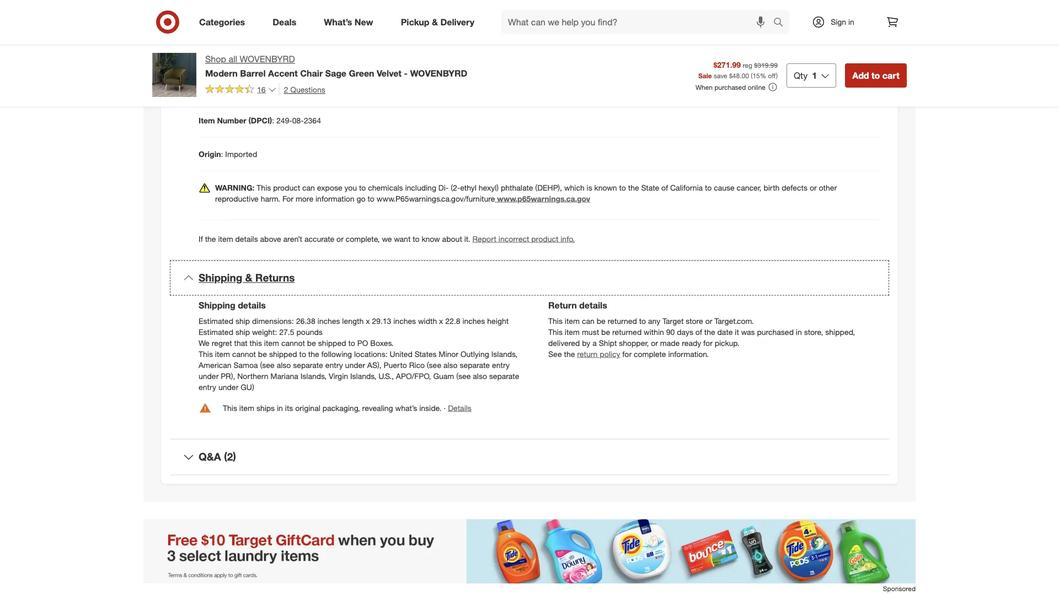 Task type: describe. For each thing, give the bounding box(es) containing it.
0 vertical spatial for
[[533, 15, 542, 24]]

other
[[819, 183, 837, 193]]

shop all wovenbyrd modern barrel accent chair sage green velvet - wovenbyrd
[[205, 54, 468, 79]]

states
[[415, 350, 437, 359]]

2 x from the left
[[439, 316, 443, 326]]

details for shipping
[[238, 300, 266, 311]]

cannot inside shipping details estimated ship dimensions: 26.38 inches length x 29.13 inches width x 22.8 inches height estimated ship weight: 27.5 pounds we regret that this item cannot be shipped to po boxes.
[[281, 338, 305, 348]]

1 for qty
[[812, 70, 817, 81]]

of inside return details this item can be returned to any target store or target.com. this item must be returned within 90 days of the date it was purchased in store, shipped, delivered by a shipt shopper, or made ready for pickup. see the return policy for complete information.
[[696, 327, 702, 337]]

advertisement region
[[143, 520, 916, 584]]

return
[[577, 350, 598, 359]]

american
[[199, 361, 232, 370]]

minor
[[439, 350, 459, 359]]

item up delivered at the bottom right
[[565, 327, 580, 337]]

within
[[644, 327, 664, 337]]

this up delivered at the bottom right
[[548, 327, 563, 337]]

to right the prior
[[594, 15, 601, 24]]

0 vertical spatial of
[[381, 15, 387, 24]]

store,
[[804, 327, 823, 337]]

2 vertical spatial under
[[218, 383, 239, 392]]

that
[[234, 338, 248, 348]]

green
[[349, 68, 374, 79]]

upc
[[199, 82, 215, 92]]

(
[[751, 71, 753, 80]]

can inside return details this item can be returned to any target store or target.com. this item must be returned within 90 days of the date it was purchased in store, shipped, delivered by a shipt shopper, or made ready for pickup. see the return policy for complete information.
[[582, 316, 595, 326]]

2 horizontal spatial entry
[[492, 361, 510, 370]]

item down return
[[565, 316, 580, 326]]

gu)
[[241, 383, 254, 392]]

this product can expose you to chemicals including di- (2-ethyl hexyl) phthalate (dehp), which is known to the state of california to cause cancer, birth defects or other reproductive harm.  for more information go to www.p65warnings.ca.gov/furniture
[[215, 183, 837, 204]]

qty
[[794, 70, 808, 81]]

to right want
[[413, 234, 420, 244]]

& for pickup
[[432, 17, 438, 27]]

any
[[648, 316, 660, 326]]

revealing
[[362, 404, 393, 413]]

to left cause
[[705, 183, 712, 193]]

cause
[[714, 183, 735, 193]]

ethyl
[[460, 183, 477, 193]]

can inside this product can expose you to chemicals including di- (2-ethyl hexyl) phthalate (dehp), which is known to the state of california to cause cancer, birth defects or other reproductive harm.  for more information go to www.p65warnings.ca.gov/furniture
[[302, 183, 315, 193]]

item left ships
[[239, 404, 254, 413]]

origin : imported
[[199, 149, 257, 159]]

to inside shipping details estimated ship dimensions: 26.38 inches length x 29.13 inches width x 22.8 inches height estimated ship weight: 27.5 pounds we regret that this item cannot be shipped to po boxes.
[[348, 338, 355, 348]]

item inside shipping details estimated ship dimensions: 26.38 inches length x 29.13 inches width x 22.8 inches height estimated ship weight: 27.5 pounds we regret that this item cannot be shipped to po boxes.
[[264, 338, 279, 348]]

what's new link
[[315, 10, 387, 34]]

phthalate
[[501, 183, 533, 193]]

15
[[753, 71, 760, 80]]

tcin : 86315102
[[199, 48, 255, 58]]

shopper,
[[619, 338, 649, 348]]

harm.
[[261, 194, 280, 204]]

item left the prior
[[559, 15, 574, 24]]

virgin
[[329, 372, 348, 381]]

we
[[382, 234, 392, 244]]

to right go
[[368, 194, 375, 204]]

1 ship from the top
[[236, 316, 250, 326]]

a inside return details this item can be returned to any target store or target.com. this item must be returned within 90 days of the date it was purchased in store, shipped, delivered by a shipt shopper, or made ready for pickup. see the return policy for complete information.
[[593, 338, 597, 348]]

po
[[357, 338, 368, 348]]

1 for warranty:
[[236, 15, 241, 24]]

08-
[[292, 116, 304, 125]]

sponsored region
[[143, 520, 916, 596]]

inside.
[[419, 404, 442, 413]]

details left "above"
[[235, 234, 258, 244]]

0 vertical spatial returned
[[608, 316, 637, 326]]

u.s.,
[[379, 372, 394, 381]]

width
[[418, 316, 437, 326]]

outlying
[[461, 350, 489, 359]]

return policy link
[[577, 350, 620, 359]]

target inside return details this item can be returned to any target store or target.com. this item must be returned within 90 days of the date it was purchased in store, shipped, delivered by a shipt shopper, or made ready for pickup. see the return policy for complete information.
[[663, 316, 684, 326]]

item,
[[657, 15, 674, 24]]

0 vertical spatial this
[[545, 15, 557, 24]]

to inside add to cart 'button'
[[872, 70, 880, 81]]

year
[[243, 15, 258, 24]]

be up must
[[597, 316, 606, 326]]

warranty: 1 year limited warranty. to obtain a copy of the manufacturer's or supplier's warranty for this item prior to purchasing the item, please call target guest services at 1-800-591-3869
[[199, 15, 858, 24]]

the down pounds
[[308, 350, 319, 359]]

or right the "accurate"
[[337, 234, 344, 244]]

information
[[316, 194, 355, 204]]

0 horizontal spatial shipped
[[269, 350, 297, 359]]

we
[[199, 338, 210, 348]]

height
[[487, 316, 509, 326]]

add
[[853, 70, 869, 81]]

1 estimated from the top
[[199, 316, 233, 326]]

for
[[282, 194, 294, 204]]

accent
[[268, 68, 298, 79]]

0 vertical spatial in
[[849, 17, 855, 27]]

when
[[696, 83, 713, 91]]

1 vertical spatial cannot
[[232, 350, 256, 359]]

shop
[[205, 54, 226, 65]]

: for 86315102
[[217, 48, 219, 58]]

in inside return details this item can be returned to any target store or target.com. this item must be returned within 90 days of the date it was purchased in store, shipped, delivered by a shipt shopper, or made ready for pickup. see the return policy for complete information.
[[796, 327, 802, 337]]

shipping & returns button
[[170, 261, 889, 296]]

& for shipping
[[245, 272, 252, 285]]

be up shipt
[[601, 327, 610, 337]]

0 horizontal spatial a
[[355, 15, 359, 24]]

please
[[676, 15, 699, 24]]

warranty.
[[288, 15, 319, 24]]

add to cart
[[853, 70, 900, 81]]

cancer,
[[737, 183, 762, 193]]

product inside this product can expose you to chemicals including di- (2-ethyl hexyl) phthalate (dehp), which is known to the state of california to cause cancer, birth defects or other reproductive harm.  for more information go to www.p65warnings.ca.gov/furniture
[[273, 183, 300, 193]]

online
[[748, 83, 766, 91]]

2 horizontal spatial islands,
[[491, 350, 518, 359]]

(dpci)
[[249, 116, 272, 125]]

to inside return details this item can be returned to any target store or target.com. this item must be returned within 90 days of the date it was purchased in store, shipped, delivered by a shipt shopper, or made ready for pickup. see the return policy for complete information.
[[639, 316, 646, 326]]

tcin
[[199, 48, 217, 58]]

be inside shipping details estimated ship dimensions: 26.38 inches length x 29.13 inches width x 22.8 inches height estimated ship weight: 27.5 pounds we regret that this item cannot be shipped to po boxes.
[[307, 338, 316, 348]]

·
[[444, 404, 446, 413]]

(2-
[[451, 183, 460, 193]]

what's new
[[324, 17, 373, 27]]

2 inches from the left
[[394, 316, 416, 326]]

weight:
[[252, 327, 277, 337]]

0 horizontal spatial (see
[[260, 361, 275, 370]]

1 vertical spatial under
[[199, 372, 219, 381]]

: for imported
[[221, 149, 223, 159]]

0 horizontal spatial wovenbyrd
[[240, 54, 295, 65]]

know
[[422, 234, 440, 244]]

1 vertical spatial product
[[531, 234, 559, 244]]

1 horizontal spatial also
[[444, 361, 458, 370]]

following
[[321, 350, 352, 359]]

q&a (2) button
[[170, 440, 889, 475]]

item right if
[[218, 234, 233, 244]]

item
[[199, 116, 215, 125]]

return details this item can be returned to any target store or target.com. this item must be returned within 90 days of the date it was purchased in store, shipped, delivered by a shipt shopper, or made ready for pickup. see the return policy for complete information.
[[548, 300, 855, 359]]

number
[[217, 116, 246, 125]]

samoa
[[234, 361, 258, 370]]

shipping for shipping details estimated ship dimensions: 26.38 inches length x 29.13 inches width x 22.8 inches height estimated ship weight: 27.5 pounds we regret that this item cannot be shipped to po boxes.
[[199, 300, 235, 311]]

at
[[793, 15, 799, 24]]

pickup.
[[715, 338, 740, 348]]

0 horizontal spatial in
[[277, 404, 283, 413]]

q&a (2)
[[199, 451, 236, 464]]

2364
[[304, 116, 321, 125]]

shipt
[[599, 338, 617, 348]]

1 horizontal spatial entry
[[325, 361, 343, 370]]

the left pickup
[[389, 15, 400, 24]]

2 ship from the top
[[236, 327, 250, 337]]

800-
[[809, 15, 825, 24]]

information.
[[668, 350, 709, 359]]

1 horizontal spatial wovenbyrd
[[410, 68, 468, 79]]

add to cart button
[[845, 63, 907, 88]]

this item ships in its original packaging, revealing what's inside. · details
[[223, 404, 472, 413]]

delivery
[[441, 17, 475, 27]]

hexyl)
[[479, 183, 499, 193]]

days
[[677, 327, 693, 337]]

1 vertical spatial returned
[[612, 327, 642, 337]]

26.38
[[296, 316, 315, 326]]

defects
[[782, 183, 808, 193]]

of inside this product can expose you to chemicals including di- (2-ethyl hexyl) phthalate (dehp), which is known to the state of california to cause cancer, birth defects or other reproductive harm.  for more information go to www.p65warnings.ca.gov/furniture
[[662, 183, 668, 193]]

purchased inside return details this item can be returned to any target store or target.com. this item must be returned within 90 days of the date it was purchased in store, shipped, delivered by a shipt shopper, or made ready for pickup. see the return policy for complete information.
[[757, 327, 794, 337]]

-
[[404, 68, 408, 79]]

the left item,
[[644, 15, 655, 24]]



Task type: locate. For each thing, give the bounding box(es) containing it.
a
[[355, 15, 359, 24], [593, 338, 597, 348]]

in left its at the left
[[277, 404, 283, 413]]

1 right qty
[[812, 70, 817, 81]]

2 horizontal spatial also
[[473, 372, 487, 381]]

1 horizontal spatial a
[[593, 338, 597, 348]]

wovenbyrd
[[240, 54, 295, 65], [410, 68, 468, 79]]

warranty
[[501, 15, 531, 24]]

is
[[587, 183, 592, 193]]

0 vertical spatial product
[[273, 183, 300, 193]]

details for return
[[579, 300, 607, 311]]

of right "state"
[[662, 183, 668, 193]]

velvet
[[377, 68, 402, 79]]

1 shipping from the top
[[199, 272, 242, 285]]

1 left year
[[236, 15, 241, 24]]

this
[[545, 15, 557, 24], [250, 338, 262, 348]]

16 link
[[205, 83, 277, 97]]

$
[[729, 71, 733, 80]]

1 vertical spatial wovenbyrd
[[410, 68, 468, 79]]

to left "any"
[[639, 316, 646, 326]]

(see up northern
[[260, 361, 275, 370]]

if the item details above aren't accurate or complete, we want to know about it. report incorrect product info.
[[199, 234, 575, 244]]

upc : 672975505653
[[199, 82, 271, 92]]

$271.99 reg $319.99 sale save $ 48.00 ( 15 % off )
[[699, 60, 778, 80]]

2 horizontal spatial (see
[[456, 372, 471, 381]]

this inside this product can expose you to chemicals including di- (2-ethyl hexyl) phthalate (dehp), which is known to the state of california to cause cancer, birth defects or other reproductive harm.  for more information go to www.p65warnings.ca.gov/furniture
[[257, 183, 271, 193]]

1 vertical spatial shipping
[[199, 300, 235, 311]]

california
[[670, 183, 703, 193]]

islands, down as),
[[350, 372, 377, 381]]

inches up pounds
[[318, 316, 340, 326]]

0 horizontal spatial islands,
[[301, 372, 327, 381]]

&
[[432, 17, 438, 27], [245, 272, 252, 285]]

(see right guam
[[456, 372, 471, 381]]

details up dimensions: on the bottom of page
[[238, 300, 266, 311]]

shipped,
[[826, 327, 855, 337]]

date
[[718, 327, 733, 337]]

purchased down $
[[715, 83, 746, 91]]

if
[[199, 234, 203, 244]]

under down locations:
[[345, 361, 365, 370]]

(2)
[[224, 451, 236, 464]]

0 horizontal spatial x
[[366, 316, 370, 326]]

reg
[[743, 61, 753, 69]]

item down weight:
[[264, 338, 279, 348]]

1 horizontal spatial purchased
[[757, 327, 794, 337]]

or right store
[[705, 316, 713, 326]]

shipping for shipping & returns
[[199, 272, 242, 285]]

or left other
[[810, 183, 817, 193]]

1 horizontal spatial shipped
[[318, 338, 346, 348]]

in right sign
[[849, 17, 855, 27]]

& inside shipping & returns dropdown button
[[245, 272, 252, 285]]

1 vertical spatial 1
[[812, 70, 817, 81]]

save
[[714, 71, 727, 80]]

2 questions link
[[279, 83, 325, 96]]

pounds
[[297, 327, 323, 337]]

0 horizontal spatial for
[[533, 15, 542, 24]]

under down pr),
[[218, 383, 239, 392]]

item down regret at bottom
[[215, 350, 230, 359]]

this down we
[[199, 350, 213, 359]]

can up "more"
[[302, 183, 315, 193]]

details
[[235, 234, 258, 244], [238, 300, 266, 311], [579, 300, 607, 311]]

state
[[641, 183, 659, 193]]

entry down following
[[325, 361, 343, 370]]

: left imported
[[221, 149, 223, 159]]

x left 29.13
[[366, 316, 370, 326]]

2 vertical spatial for
[[623, 350, 632, 359]]

0 vertical spatial cannot
[[281, 338, 305, 348]]

this
[[257, 183, 271, 193], [548, 316, 563, 326], [548, 327, 563, 337], [199, 350, 213, 359], [223, 404, 237, 413]]

0 vertical spatial shipping
[[199, 272, 242, 285]]

for right ready
[[704, 338, 713, 348]]

categories link
[[190, 10, 259, 34]]

qty 1
[[794, 70, 817, 81]]

expose
[[317, 183, 342, 193]]

2 shipping from the top
[[199, 300, 235, 311]]

regret
[[212, 338, 232, 348]]

image of modern barrel accent chair sage green velvet - wovenbyrd image
[[152, 53, 196, 97]]

0 vertical spatial ship
[[236, 316, 250, 326]]

0 vertical spatial shipped
[[318, 338, 346, 348]]

pickup & delivery
[[401, 17, 475, 27]]

to left po at the left of page
[[348, 338, 355, 348]]

inches right 22.8
[[463, 316, 485, 326]]

islands, left virgin
[[301, 372, 327, 381]]

or left 'supplier's'
[[457, 15, 464, 24]]

1-
[[802, 15, 809, 24]]

inches left the 'width'
[[394, 316, 416, 326]]

: left 249-
[[272, 116, 274, 125]]

this down pr),
[[223, 404, 237, 413]]

shipping up regret at bottom
[[199, 300, 235, 311]]

for right warranty
[[533, 15, 542, 24]]

: for 672975505653
[[215, 82, 217, 92]]

x left 22.8
[[439, 316, 443, 326]]

0 horizontal spatial also
[[277, 361, 291, 370]]

puerto
[[384, 361, 407, 370]]

wovenbyrd up barrel
[[240, 54, 295, 65]]

inches
[[318, 316, 340, 326], [394, 316, 416, 326], [463, 316, 485, 326]]

services
[[761, 15, 791, 24]]

this for this item cannot be shipped to the following locations:
[[199, 350, 213, 359]]

1 horizontal spatial 1
[[812, 70, 817, 81]]

the left "state"
[[628, 183, 639, 193]]

0 vertical spatial target
[[715, 15, 736, 24]]

was
[[741, 327, 755, 337]]

product left info. on the top right of the page
[[531, 234, 559, 244]]

1 horizontal spatial of
[[662, 183, 668, 193]]

1 vertical spatial this
[[250, 338, 262, 348]]

this left the prior
[[545, 15, 557, 24]]

0 vertical spatial estimated
[[199, 316, 233, 326]]

return
[[548, 300, 577, 311]]

a left copy
[[355, 15, 359, 24]]

this up harm.
[[257, 183, 271, 193]]

dimensions:
[[252, 316, 294, 326]]

details inside return details this item can be returned to any target store or target.com. this item must be returned within 90 days of the date it was purchased in store, shipped, delivered by a shipt shopper, or made ready for pickup. see the return policy for complete information.
[[579, 300, 607, 311]]

2 horizontal spatial in
[[849, 17, 855, 27]]

about
[[442, 234, 462, 244]]

under
[[345, 361, 365, 370], [199, 372, 219, 381], [218, 383, 239, 392]]

to up go
[[359, 183, 366, 193]]

1 horizontal spatial in
[[796, 327, 802, 337]]

& right pickup
[[432, 17, 438, 27]]

for down 'shopper,'
[[623, 350, 632, 359]]

to down pounds
[[299, 350, 306, 359]]

can up must
[[582, 316, 595, 326]]

a right by
[[593, 338, 597, 348]]

2 estimated from the top
[[199, 327, 233, 337]]

ship
[[236, 316, 250, 326], [236, 327, 250, 337]]

1 horizontal spatial islands,
[[350, 372, 377, 381]]

item
[[559, 15, 574, 24], [218, 234, 233, 244], [565, 316, 580, 326], [565, 327, 580, 337], [264, 338, 279, 348], [215, 350, 230, 359], [239, 404, 254, 413]]

1 vertical spatial estimated
[[199, 327, 233, 337]]

this inside shipping details estimated ship dimensions: 26.38 inches length x 29.13 inches width x 22.8 inches height estimated ship weight: 27.5 pounds we regret that this item cannot be shipped to po boxes.
[[250, 338, 262, 348]]

shipped up mariana
[[269, 350, 297, 359]]

1 horizontal spatial inches
[[394, 316, 416, 326]]

this down weight:
[[250, 338, 262, 348]]

1 vertical spatial of
[[662, 183, 668, 193]]

& inside pickup & delivery link
[[432, 17, 438, 27]]

product up for
[[273, 183, 300, 193]]

details up must
[[579, 300, 607, 311]]

this for this item ships in its original packaging, revealing what's inside. · details
[[223, 404, 237, 413]]

be down weight:
[[258, 350, 267, 359]]

to right add
[[872, 70, 880, 81]]

or down within
[[651, 338, 658, 348]]

what's
[[395, 404, 417, 413]]

shipped
[[318, 338, 346, 348], [269, 350, 297, 359]]

2 questions
[[284, 85, 325, 94]]

its
[[285, 404, 293, 413]]

the left date
[[704, 327, 715, 337]]

2 horizontal spatial of
[[696, 327, 702, 337]]

report incorrect product info. button
[[473, 234, 575, 245]]

purchased right was
[[757, 327, 794, 337]]

1 horizontal spatial can
[[582, 316, 595, 326]]

above
[[260, 234, 281, 244]]

pr),
[[221, 372, 235, 381]]

cannot up this item cannot be shipped to the following locations:
[[281, 338, 305, 348]]

cannot up samoa
[[232, 350, 256, 359]]

under down american
[[199, 372, 219, 381]]

3 inches from the left
[[463, 316, 485, 326]]

also up mariana
[[277, 361, 291, 370]]

when purchased online
[[696, 83, 766, 91]]

2 vertical spatial in
[[277, 404, 283, 413]]

1 horizontal spatial this
[[545, 15, 557, 24]]

1 horizontal spatial cannot
[[281, 338, 305, 348]]

in left store,
[[796, 327, 802, 337]]

questions
[[290, 85, 325, 94]]

1 vertical spatial ship
[[236, 327, 250, 337]]

reproductive
[[215, 194, 259, 204]]

wovenbyrd right -
[[410, 68, 468, 79]]

: down modern at the left
[[215, 82, 217, 92]]

1 vertical spatial target
[[663, 316, 684, 326]]

1 x from the left
[[366, 316, 370, 326]]

entry down the height
[[492, 361, 510, 370]]

returns
[[255, 272, 295, 285]]

separate
[[293, 361, 323, 370], [460, 361, 490, 370], [489, 372, 519, 381]]

target up 90
[[663, 316, 684, 326]]

: left all
[[217, 48, 219, 58]]

warranty:
[[199, 15, 234, 24]]

2 vertical spatial of
[[696, 327, 702, 337]]

rico
[[409, 361, 425, 370]]

0 horizontal spatial &
[[245, 272, 252, 285]]

0 vertical spatial a
[[355, 15, 359, 24]]

be down pounds
[[307, 338, 316, 348]]

united
[[390, 350, 413, 359]]

1 vertical spatial a
[[593, 338, 597, 348]]

1 vertical spatial purchased
[[757, 327, 794, 337]]

sage
[[325, 68, 347, 79]]

as),
[[367, 361, 382, 370]]

details inside shipping details estimated ship dimensions: 26.38 inches length x 29.13 inches width x 22.8 inches height estimated ship weight: 27.5 pounds we regret that this item cannot be shipped to po boxes.
[[238, 300, 266, 311]]

manufacturer's
[[403, 15, 454, 24]]

0 horizontal spatial entry
[[199, 383, 216, 392]]

estimated
[[199, 316, 233, 326], [199, 327, 233, 337]]

0 vertical spatial 1
[[236, 15, 241, 24]]

entry down american
[[199, 383, 216, 392]]

& left returns
[[245, 272, 252, 285]]

the down delivered at the bottom right
[[564, 350, 575, 359]]

1 horizontal spatial x
[[439, 316, 443, 326]]

0 vertical spatial &
[[432, 17, 438, 27]]

more
[[296, 194, 313, 204]]

modern
[[205, 68, 238, 79]]

0 horizontal spatial 1
[[236, 15, 241, 24]]

0 horizontal spatial of
[[381, 15, 387, 24]]

1 horizontal spatial product
[[531, 234, 559, 244]]

1 horizontal spatial &
[[432, 17, 438, 27]]

target right call
[[715, 15, 736, 24]]

2 horizontal spatial inches
[[463, 316, 485, 326]]

29.13
[[372, 316, 391, 326]]

shipping down if
[[199, 272, 242, 285]]

0 horizontal spatial purchased
[[715, 83, 746, 91]]

call
[[701, 15, 712, 24]]

www.p65warnings.ca.gov/furniture
[[377, 194, 495, 204]]

also down minor
[[444, 361, 458, 370]]

also down "outlying"
[[473, 372, 487, 381]]

0 vertical spatial purchased
[[715, 83, 746, 91]]

also
[[277, 361, 291, 370], [444, 361, 458, 370], [473, 372, 487, 381]]

0 horizontal spatial this
[[250, 338, 262, 348]]

0 horizontal spatial target
[[663, 316, 684, 326]]

1 vertical spatial in
[[796, 327, 802, 337]]

0 horizontal spatial cannot
[[232, 350, 256, 359]]

1 vertical spatial can
[[582, 316, 595, 326]]

1 inches from the left
[[318, 316, 340, 326]]

shipped inside shipping details estimated ship dimensions: 26.38 inches length x 29.13 inches width x 22.8 inches height estimated ship weight: 27.5 pounds we regret that this item cannot be shipped to po boxes.
[[318, 338, 346, 348]]

0 horizontal spatial product
[[273, 183, 300, 193]]

report
[[473, 234, 497, 244]]

the right if
[[205, 234, 216, 244]]

sign in
[[831, 17, 855, 27]]

to right known
[[619, 183, 626, 193]]

2 horizontal spatial for
[[704, 338, 713, 348]]

0 horizontal spatial inches
[[318, 316, 340, 326]]

of
[[381, 15, 387, 24], [662, 183, 668, 193], [696, 327, 702, 337]]

supplier's
[[466, 15, 499, 24]]

1 vertical spatial for
[[704, 338, 713, 348]]

entry
[[325, 361, 343, 370], [492, 361, 510, 370], [199, 383, 216, 392]]

this down return
[[548, 316, 563, 326]]

0 vertical spatial can
[[302, 183, 315, 193]]

1 vertical spatial shipped
[[269, 350, 297, 359]]

1 vertical spatial &
[[245, 272, 252, 285]]

1 horizontal spatial for
[[623, 350, 632, 359]]

the inside this product can expose you to chemicals including di- (2-ethyl hexyl) phthalate (dehp), which is known to the state of california to cause cancer, birth defects or other reproductive harm.  for more information go to www.p65warnings.ca.gov/furniture
[[628, 183, 639, 193]]

of down store
[[696, 327, 702, 337]]

shipped up following
[[318, 338, 346, 348]]

1 horizontal spatial target
[[715, 15, 736, 24]]

22.8
[[445, 316, 460, 326]]

or inside this product can expose you to chemicals including di- (2-ethyl hexyl) phthalate (dehp), which is known to the state of california to cause cancer, birth defects or other reproductive harm.  for more information go to www.p65warnings.ca.gov/furniture
[[810, 183, 817, 193]]

1 horizontal spatial (see
[[427, 361, 441, 370]]

shipping inside dropdown button
[[199, 272, 242, 285]]

What can we help you find? suggestions appear below search field
[[502, 10, 776, 34]]

(see down states
[[427, 361, 441, 370]]

ready
[[682, 338, 701, 348]]

you
[[345, 183, 357, 193]]

shipping inside shipping details estimated ship dimensions: 26.38 inches length x 29.13 inches width x 22.8 inches height estimated ship weight: 27.5 pounds we regret that this item cannot be shipped to po boxes.
[[199, 300, 235, 311]]

be
[[597, 316, 606, 326], [601, 327, 610, 337], [307, 338, 316, 348], [258, 350, 267, 359]]

of right copy
[[381, 15, 387, 24]]

0 horizontal spatial can
[[302, 183, 315, 193]]

0 vertical spatial under
[[345, 361, 365, 370]]

islands, right "outlying"
[[491, 350, 518, 359]]

48.00
[[733, 71, 749, 80]]

249-
[[276, 116, 292, 125]]

shipping & returns
[[199, 272, 295, 285]]

0 vertical spatial wovenbyrd
[[240, 54, 295, 65]]

this for this product can expose you to chemicals including di- (2-ethyl hexyl) phthalate (dehp), which is known to the state of california to cause cancer, birth defects or other reproductive harm.  for more information go to www.p65warnings.ca.gov/furniture
[[257, 183, 271, 193]]



Task type: vqa. For each thing, say whether or not it's contained in the screenshot.
$11.05
no



